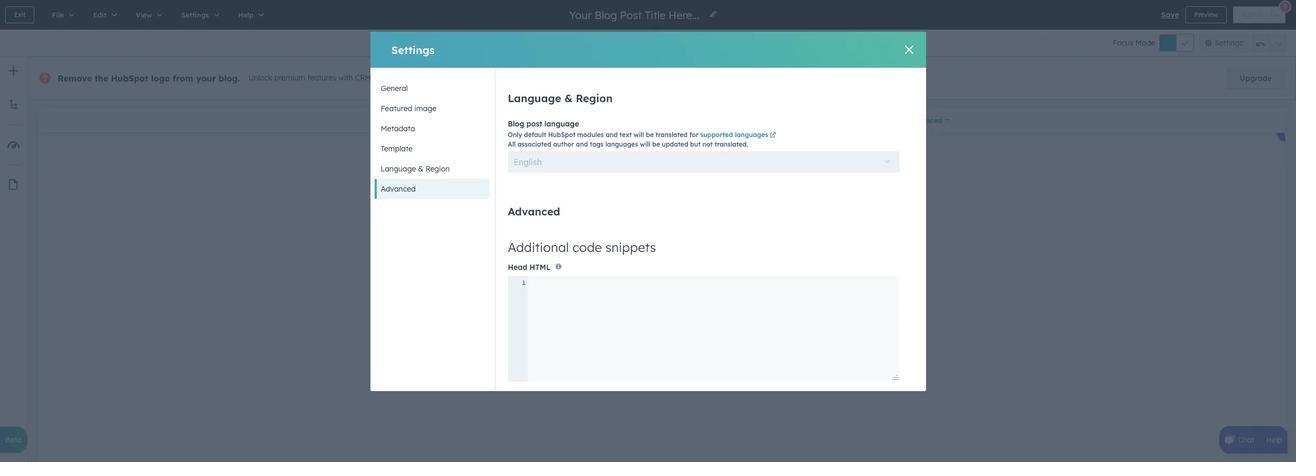 Task type: vqa. For each thing, say whether or not it's contained in the screenshot.
Tickets banner
no



Task type: describe. For each thing, give the bounding box(es) containing it.
associated
[[518, 140, 552, 148]]

1 horizontal spatial &
[[565, 92, 573, 105]]

head html
[[508, 263, 551, 272]]

featured image
[[381, 104, 437, 113]]

preview
[[1195, 11, 1218, 19]]

supported languages link
[[701, 131, 778, 139]]

the
[[95, 73, 108, 84]]

modules
[[578, 131, 604, 139]]

not
[[703, 140, 713, 148]]

for
[[690, 131, 699, 139]]

author
[[554, 140, 574, 148]]

general
[[381, 84, 408, 93]]

metadata button
[[375, 119, 490, 139]]

suite
[[374, 73, 391, 83]]

remove
[[58, 73, 92, 84]]

logo
[[151, 73, 170, 84]]

your
[[196, 73, 216, 84]]

only
[[508, 131, 522, 139]]

settings inside "additional code snippets" dialog
[[392, 43, 435, 56]]

featured image button
[[375, 99, 490, 119]]

beta
[[5, 435, 22, 445]]

hubspot for default
[[548, 131, 576, 139]]

advanced button
[[375, 179, 490, 199]]

all associated author and tags languages will be updated but not translated.
[[508, 140, 749, 148]]

save button
[[1162, 8, 1180, 21]]

supported
[[701, 131, 733, 139]]

code
[[573, 239, 602, 255]]

template button
[[375, 139, 490, 159]]

preview button
[[1186, 6, 1227, 23]]

updated
[[662, 140, 689, 148]]

settings inside button
[[1215, 38, 1244, 48]]

blog
[[508, 119, 525, 129]]

will for text
[[634, 131, 645, 139]]

english
[[514, 157, 542, 167]]

link opens in a new window image
[[770, 132, 777, 139]]

featured
[[381, 104, 413, 113]]

premium
[[274, 73, 306, 83]]

be for updated
[[653, 140, 660, 148]]

focus
[[1114, 38, 1134, 48]]

unlock
[[249, 73, 272, 83]]

beta button
[[0, 427, 27, 453]]

0 horizontal spatial languages
[[606, 140, 639, 148]]

additional code snippets dialog
[[370, 0, 926, 462]]

be for translated
[[646, 131, 654, 139]]

default
[[524, 131, 547, 139]]

1 horizontal spatial languages
[[735, 131, 769, 139]]

additional
[[508, 239, 569, 255]]

image
[[415, 104, 437, 113]]

1 horizontal spatial language & region
[[508, 92, 613, 105]]

all
[[508, 140, 516, 148]]



Task type: locate. For each thing, give the bounding box(es) containing it.
& up advanced button on the top left of the page
[[418, 164, 424, 174]]

remove the hubspot logo from your blog.
[[58, 73, 240, 84]]

publish
[[1243, 11, 1264, 19]]

language & region button
[[375, 159, 490, 179]]

1 vertical spatial hubspot
[[548, 131, 576, 139]]

upgrade
[[1241, 74, 1273, 83]]

hubspot inside "additional code snippets" dialog
[[548, 131, 576, 139]]

and down modules
[[576, 140, 588, 148]]

0 vertical spatial &
[[565, 92, 573, 105]]

template
[[381, 144, 413, 154]]

be
[[646, 131, 654, 139], [653, 140, 660, 148]]

0 horizontal spatial &
[[418, 164, 424, 174]]

unlock premium features with crm suite starter.
[[249, 73, 419, 83]]

1 horizontal spatial region
[[576, 92, 613, 105]]

language & region up language
[[508, 92, 613, 105]]

0 vertical spatial language
[[508, 92, 562, 105]]

language up post
[[508, 92, 562, 105]]

save
[[1162, 10, 1180, 20]]

region inside button
[[426, 164, 450, 174]]

only default hubspot modules and text will be translated for
[[508, 131, 701, 139]]

None field
[[568, 8, 703, 22]]

1 vertical spatial languages
[[606, 140, 639, 148]]

publish group
[[1234, 6, 1286, 23]]

1 horizontal spatial advanced
[[508, 205, 561, 218]]

hubspot up author
[[548, 131, 576, 139]]

0 horizontal spatial language
[[381, 164, 416, 174]]

translated.
[[715, 140, 749, 148]]

advanced inside button
[[381, 184, 416, 194]]

1
[[522, 279, 526, 287]]

head
[[508, 263, 528, 272]]

0 vertical spatial be
[[646, 131, 654, 139]]

1 vertical spatial language & region
[[381, 164, 450, 174]]

hubspot
[[111, 73, 148, 84], [548, 131, 576, 139]]

language down template
[[381, 164, 416, 174]]

english button
[[508, 151, 900, 173]]

with
[[339, 73, 353, 83]]

snippets
[[606, 239, 657, 255]]

hubspot for the
[[111, 73, 148, 84]]

1 horizontal spatial and
[[606, 131, 618, 139]]

will for languages
[[640, 140, 651, 148]]

post
[[527, 119, 543, 129]]

0 vertical spatial advanced
[[381, 184, 416, 194]]

language & region up advanced button on the top left of the page
[[381, 164, 450, 174]]

0 horizontal spatial region
[[426, 164, 450, 174]]

settings
[[1215, 38, 1244, 48], [392, 43, 435, 56]]

publish button
[[1234, 6, 1273, 23]]

languages down text
[[606, 140, 639, 148]]

1 horizontal spatial hubspot
[[548, 131, 576, 139]]

help
[[1267, 435, 1283, 445]]

language
[[508, 92, 562, 105], [381, 164, 416, 174]]

region up modules
[[576, 92, 613, 105]]

focus mode element
[[1160, 34, 1194, 51]]

hubspot right "the"
[[111, 73, 148, 84]]

and left text
[[606, 131, 618, 139]]

0 horizontal spatial language & region
[[381, 164, 450, 174]]

text
[[620, 131, 632, 139]]

0 horizontal spatial advanced
[[381, 184, 416, 194]]

metadata
[[381, 124, 415, 133]]

starter.
[[393, 73, 419, 83]]

1 vertical spatial and
[[576, 140, 588, 148]]

close image
[[905, 46, 914, 54]]

languages
[[735, 131, 769, 139], [606, 140, 639, 148]]

mode
[[1136, 38, 1156, 48]]

advanced down language & region button
[[381, 184, 416, 194]]

focus mode
[[1114, 38, 1156, 48]]

1 vertical spatial language
[[381, 164, 416, 174]]

tags
[[590, 140, 604, 148]]

will right text
[[634, 131, 645, 139]]

0 horizontal spatial settings
[[392, 43, 435, 56]]

1 horizontal spatial language
[[508, 92, 562, 105]]

1 vertical spatial region
[[426, 164, 450, 174]]

& up language
[[565, 92, 573, 105]]

language
[[545, 119, 579, 129]]

will
[[634, 131, 645, 139], [640, 140, 651, 148]]

& inside button
[[418, 164, 424, 174]]

language & region
[[508, 92, 613, 105], [381, 164, 450, 174]]

region
[[576, 92, 613, 105], [426, 164, 450, 174]]

0 horizontal spatial hubspot
[[111, 73, 148, 84]]

settings up starter.
[[392, 43, 435, 56]]

be down 'translated'
[[653, 140, 660, 148]]

1 vertical spatial &
[[418, 164, 424, 174]]

group
[[1253, 34, 1286, 52]]

0 vertical spatial region
[[576, 92, 613, 105]]

be left 'translated'
[[646, 131, 654, 139]]

html
[[530, 263, 551, 272]]

additional code snippets
[[508, 239, 657, 255]]

1 vertical spatial advanced
[[508, 205, 561, 218]]

link opens in a new window image
[[770, 132, 777, 139]]

0 vertical spatial hubspot
[[111, 73, 148, 84]]

region down template button
[[426, 164, 450, 174]]

0 vertical spatial and
[[606, 131, 618, 139]]

5
[[1285, 2, 1288, 10]]

from
[[173, 73, 193, 84]]

chat
[[1239, 435, 1255, 445]]

&
[[565, 92, 573, 105], [418, 164, 424, 174]]

upgrade link
[[1227, 68, 1286, 89]]

blog post language
[[508, 119, 579, 129]]

supported languages
[[701, 131, 769, 139]]

general button
[[375, 78, 490, 99]]

and
[[606, 131, 618, 139], [576, 140, 588, 148]]

0 vertical spatial languages
[[735, 131, 769, 139]]

features
[[308, 73, 336, 83]]

advanced
[[381, 184, 416, 194], [508, 205, 561, 218]]

languages left link opens in a new window image
[[735, 131, 769, 139]]

advanced up additional
[[508, 205, 561, 218]]

settings down preview button
[[1215, 38, 1244, 48]]

1 vertical spatial be
[[653, 140, 660, 148]]

language & region inside button
[[381, 164, 450, 174]]

1 horizontal spatial settings
[[1215, 38, 1244, 48]]

0 vertical spatial language & region
[[508, 92, 613, 105]]

1 vertical spatial will
[[640, 140, 651, 148]]

crm
[[355, 73, 372, 83]]

will left updated
[[640, 140, 651, 148]]

blog.
[[219, 73, 240, 84]]

0 vertical spatial will
[[634, 131, 645, 139]]

exit link
[[5, 6, 35, 23]]

0 horizontal spatial and
[[576, 140, 588, 148]]

language inside button
[[381, 164, 416, 174]]

translated
[[656, 131, 688, 139]]

but
[[691, 140, 701, 148]]

exit
[[14, 11, 26, 19]]

settings button
[[1200, 34, 1249, 52]]



